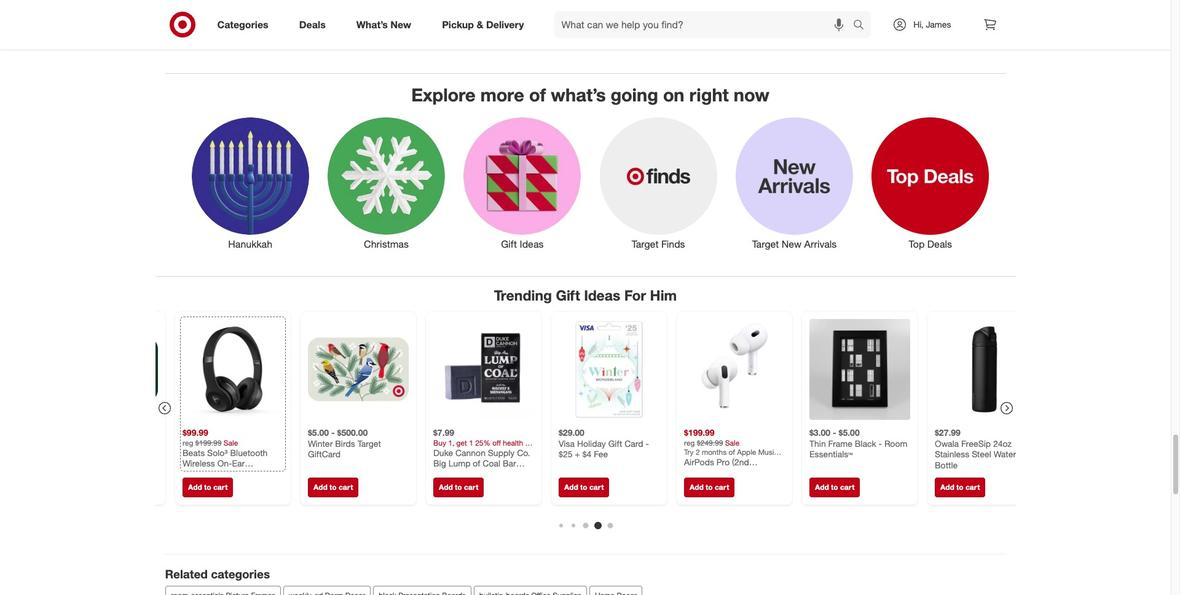 Task type: vqa. For each thing, say whether or not it's contained in the screenshot.
"$500.00"
yes



Task type: describe. For each thing, give the bounding box(es) containing it.
birds
[[335, 438, 355, 448]]

add to cart button for beats solo³ bluetooth wireless on-ear headphones
[[182, 478, 233, 497]]

$3.00
[[810, 427, 831, 438]]

gift ideas link
[[455, 115, 591, 251]]

now
[[734, 83, 770, 105]]

headphones
[[182, 469, 232, 479]]

scent
[[502, 469, 525, 479]]

$27.99 owala freesip 24oz stainless steel water bottle
[[935, 427, 1016, 470]]

christmas link
[[318, 115, 455, 251]]

search
[[848, 19, 878, 32]]

- right scent
[[527, 469, 530, 479]]

bar
[[503, 458, 516, 468]]

hi,
[[914, 19, 924, 30]]

add for winter birds target giftcard
[[313, 483, 327, 492]]

beats
[[182, 447, 205, 458]]

visa holiday gift card - $25 + $4 fee image
[[559, 319, 660, 420]]

0 vertical spatial ideas
[[520, 238, 544, 250]]

add to cart button for winter birds target giftcard
[[308, 478, 358, 497]]

winter
[[308, 438, 333, 448]]

0 horizontal spatial gift
[[501, 238, 517, 250]]

more
[[481, 83, 524, 105]]

$199.99 inside $99.99 reg $199.99 sale beats solo³ bluetooth wireless on-ear headphones
[[195, 438, 221, 447]]

to for duke cannon supply co. big lump of coal bar soap - bergamot scent - 10oz
[[455, 483, 462, 492]]

fee
[[594, 449, 608, 459]]

$29.00 visa holiday gift card - $25 + $4 fee
[[559, 427, 649, 459]]

bottle
[[935, 459, 958, 470]]

add to cart button for visa holiday gift card - $25 + $4 fee
[[559, 478, 609, 497]]

arrivals
[[805, 238, 837, 250]]

deals link
[[289, 11, 341, 38]]

to for owala freesip 24oz stainless steel water bottle
[[957, 483, 964, 492]]

deals inside deals link
[[299, 18, 326, 30]]

explore
[[412, 83, 476, 105]]

target new arrivals
[[753, 238, 837, 250]]

$4
[[582, 449, 592, 459]]

finds
[[662, 238, 685, 250]]

supply
[[488, 447, 515, 458]]

top deals
[[909, 238, 953, 250]]

5 cart from the left
[[715, 483, 729, 492]]

what's
[[357, 18, 388, 30]]

reg for $199.99
[[684, 438, 695, 447]]

to for beats solo³ bluetooth wireless on-ear headphones
[[204, 483, 211, 492]]

0 vertical spatial of
[[529, 83, 546, 105]]

- down lump
[[456, 469, 459, 479]]

to for visa holiday gift card - $25 + $4 fee
[[580, 483, 587, 492]]

- up 'frame'
[[833, 427, 836, 438]]

1 horizontal spatial gift
[[556, 287, 580, 304]]

xmas modern bulbs target giftcard image
[[57, 319, 158, 420]]

5 add to cart from the left
[[690, 483, 729, 492]]

5 to from the left
[[706, 483, 713, 492]]

cart for owala freesip 24oz stainless steel water bottle
[[966, 483, 980, 492]]

hanukkah
[[228, 238, 273, 250]]

trending gift ideas for him
[[494, 287, 677, 304]]

duke cannon supply co. big lump of coal bar soap - bergamot scent - 10oz
[[433, 447, 530, 490]]

what's
[[551, 83, 606, 105]]

pickup
[[442, 18, 474, 30]]

duke
[[433, 447, 453, 458]]

target new arrivals link
[[727, 115, 863, 251]]

solo³
[[207, 447, 228, 458]]

cannon
[[455, 447, 485, 458]]

ear
[[232, 458, 245, 468]]

soap
[[433, 469, 454, 479]]

water
[[994, 449, 1016, 459]]

$27.99
[[935, 427, 961, 438]]

related
[[165, 567, 208, 581]]

$99.99
[[182, 427, 208, 438]]

add to cart for thin frame black - room essentials™
[[815, 483, 855, 492]]

new for target
[[782, 238, 802, 250]]

lump
[[448, 458, 470, 468]]

related categories
[[165, 567, 270, 581]]

cart for duke cannon supply co. big lump of coal bar soap - bergamot scent - 10oz
[[464, 483, 478, 492]]

james
[[926, 19, 952, 30]]

add for thin frame black - room essentials™
[[815, 483, 829, 492]]

$5.00 - $500.00 winter birds target giftcard
[[308, 427, 381, 459]]

$29.00
[[559, 427, 584, 438]]

reg for $99.99
[[182, 438, 193, 447]]

of inside duke cannon supply co. big lump of coal bar soap - bergamot scent - 10oz
[[473, 458, 480, 468]]

on-
[[217, 458, 232, 468]]

- right 'black' in the right bottom of the page
[[879, 438, 882, 448]]

- inside the $29.00 visa holiday gift card - $25 + $4 fee
[[646, 438, 649, 448]]

coal
[[483, 458, 500, 468]]

search button
[[848, 11, 878, 41]]

gift ideas
[[501, 238, 544, 250]]

target inside $5.00 - $500.00 winter birds target giftcard
[[357, 438, 381, 448]]

+
[[575, 449, 580, 459]]

1 horizontal spatial ideas
[[584, 287, 621, 304]]

$99.99 reg $199.99 sale beats solo³ bluetooth wireless on-ear headphones
[[182, 427, 267, 479]]

sale for $99.99
[[223, 438, 238, 447]]

cart for visa holiday gift card - $25 + $4 fee
[[589, 483, 604, 492]]

hanukkah link
[[182, 115, 318, 251]]

thin
[[810, 438, 826, 448]]

what's new
[[357, 18, 412, 30]]

$5.00 inside $5.00 - $500.00 winter birds target giftcard
[[308, 427, 329, 438]]

to for thin frame black - room essentials™
[[831, 483, 838, 492]]

add for owala freesip 24oz stainless steel water bottle
[[941, 483, 955, 492]]



Task type: locate. For each thing, give the bounding box(es) containing it.
0 horizontal spatial sale
[[223, 438, 238, 447]]

gift left card
[[608, 438, 622, 448]]

cart for winter birds target giftcard
[[339, 483, 353, 492]]

target left finds
[[632, 238, 659, 250]]

reg inside $199.99 reg $249.99 sale
[[684, 438, 695, 447]]

to down the bottle
[[957, 483, 964, 492]]

7 to from the left
[[957, 483, 964, 492]]

2 to from the left
[[329, 483, 336, 492]]

$199.99 inside $199.99 reg $249.99 sale
[[684, 427, 715, 438]]

of right more
[[529, 83, 546, 105]]

reg left $249.99
[[684, 438, 695, 447]]

1 vertical spatial $199.99
[[195, 438, 221, 447]]

him
[[650, 287, 677, 304]]

7 cart from the left
[[966, 483, 980, 492]]

for
[[625, 287, 646, 304]]

$199.99 up $249.99
[[684, 427, 715, 438]]

cart down $249.99
[[715, 483, 729, 492]]

add to cart
[[188, 483, 227, 492], [313, 483, 353, 492], [439, 483, 478, 492], [564, 483, 604, 492], [690, 483, 729, 492], [815, 483, 855, 492], [941, 483, 980, 492]]

target for target finds
[[632, 238, 659, 250]]

2 cart from the left
[[339, 483, 353, 492]]

deals
[[299, 18, 326, 30], [928, 238, 953, 250]]

3 cart from the left
[[464, 483, 478, 492]]

cart down the fee
[[589, 483, 604, 492]]

add down $249.99
[[690, 483, 704, 492]]

1 horizontal spatial sale
[[725, 438, 740, 447]]

5 add to cart button from the left
[[684, 478, 735, 497]]

on
[[664, 83, 685, 105]]

add to cart button for thin frame black - room essentials™
[[810, 478, 860, 497]]

add to cart for duke cannon supply co. big lump of coal bar soap - bergamot scent - 10oz
[[439, 483, 478, 492]]

deals left what's
[[299, 18, 326, 30]]

add to cart down headphones
[[188, 483, 227, 492]]

-
[[331, 427, 335, 438], [833, 427, 836, 438], [646, 438, 649, 448], [879, 438, 882, 448], [456, 469, 459, 479], [527, 469, 530, 479]]

essentials™
[[810, 449, 853, 459]]

1 add to cart button from the left
[[182, 478, 233, 497]]

$5.00 up 'frame'
[[839, 427, 860, 438]]

beats solo³ bluetooth wireless on-ear headphones image
[[182, 319, 283, 420], [182, 319, 283, 420]]

cart for thin frame black - room essentials™
[[840, 483, 855, 492]]

pickup & delivery
[[442, 18, 524, 30]]

add down $25
[[564, 483, 578, 492]]

card
[[625, 438, 643, 448]]

$7.99
[[433, 427, 454, 438]]

add for duke cannon supply co. big lump of coal bar soap - bergamot scent - 10oz
[[439, 483, 453, 492]]

1 reg from the left
[[182, 438, 193, 447]]

christmas
[[364, 238, 409, 250]]

steel
[[972, 449, 992, 459]]

$199.99 down $99.99
[[195, 438, 221, 447]]

freesip
[[961, 438, 991, 448]]

add to cart down soap
[[439, 483, 478, 492]]

1 vertical spatial ideas
[[584, 287, 621, 304]]

ideas left 'for'
[[584, 287, 621, 304]]

3 add to cart from the left
[[439, 483, 478, 492]]

add to cart button for owala freesip 24oz stainless steel water bottle
[[935, 478, 986, 497]]

7 add to cart button from the left
[[935, 478, 986, 497]]

to down essentials™
[[831, 483, 838, 492]]

top
[[909, 238, 925, 250]]

$25
[[559, 449, 573, 459]]

ideas up the trending
[[520, 238, 544, 250]]

$199.99
[[684, 427, 715, 438], [195, 438, 221, 447]]

target for target new arrivals
[[753, 238, 779, 250]]

target finds
[[632, 238, 685, 250]]

co.
[[517, 447, 530, 458]]

bluetooth
[[230, 447, 267, 458]]

1 sale from the left
[[223, 438, 238, 447]]

add down the bottle
[[941, 483, 955, 492]]

2 vertical spatial gift
[[608, 438, 622, 448]]

deals right top
[[928, 238, 953, 250]]

to
[[204, 483, 211, 492], [329, 483, 336, 492], [455, 483, 462, 492], [580, 483, 587, 492], [706, 483, 713, 492], [831, 483, 838, 492], [957, 483, 964, 492]]

add to cart down $4
[[564, 483, 604, 492]]

add to cart button down $4
[[559, 478, 609, 497]]

winter birds target giftcard image
[[308, 319, 409, 420]]

0 horizontal spatial reg
[[182, 438, 193, 447]]

1 vertical spatial deals
[[928, 238, 953, 250]]

1 cart from the left
[[213, 483, 227, 492]]

hi, james
[[914, 19, 952, 30]]

to down headphones
[[204, 483, 211, 492]]

cart
[[213, 483, 227, 492], [339, 483, 353, 492], [464, 483, 478, 492], [589, 483, 604, 492], [715, 483, 729, 492], [840, 483, 855, 492], [966, 483, 980, 492]]

new right what's
[[391, 18, 412, 30]]

add down headphones
[[188, 483, 202, 492]]

10oz
[[433, 479, 452, 490]]

1 vertical spatial new
[[782, 238, 802, 250]]

add to cart down essentials™
[[815, 483, 855, 492]]

1 horizontal spatial deals
[[928, 238, 953, 250]]

add down the giftcard
[[313, 483, 327, 492]]

1 add from the left
[[188, 483, 202, 492]]

7 add to cart from the left
[[941, 483, 980, 492]]

delivery
[[486, 18, 524, 30]]

0 vertical spatial $199.99
[[684, 427, 715, 438]]

add to cart down the bottle
[[941, 483, 980, 492]]

add for beats solo³ bluetooth wireless on-ear headphones
[[188, 483, 202, 492]]

3 add to cart button from the left
[[433, 478, 484, 497]]

cart for beats solo³ bluetooth wireless on-ear headphones
[[213, 483, 227, 492]]

sale inside $99.99 reg $199.99 sale beats solo³ bluetooth wireless on-ear headphones
[[223, 438, 238, 447]]

6 add to cart button from the left
[[810, 478, 860, 497]]

4 add from the left
[[564, 483, 578, 492]]

- up winter
[[331, 427, 335, 438]]

cart down steel
[[966, 483, 980, 492]]

4 to from the left
[[580, 483, 587, 492]]

6 add from the left
[[815, 483, 829, 492]]

add for visa holiday gift card - $25 + $4 fee
[[564, 483, 578, 492]]

stainless
[[935, 449, 970, 459]]

categories
[[211, 567, 270, 581]]

gift inside the $29.00 visa holiday gift card - $25 + $4 fee
[[608, 438, 622, 448]]

explore more of what's going on right now
[[412, 83, 770, 105]]

24oz
[[993, 438, 1012, 448]]

sale right $249.99
[[725, 438, 740, 447]]

0 horizontal spatial of
[[473, 458, 480, 468]]

0 vertical spatial deals
[[299, 18, 326, 30]]

add to cart button
[[182, 478, 233, 497], [308, 478, 358, 497], [433, 478, 484, 497], [559, 478, 609, 497], [684, 478, 735, 497], [810, 478, 860, 497], [935, 478, 986, 497]]

1 $5.00 from the left
[[308, 427, 329, 438]]

reg inside $99.99 reg $199.99 sale beats solo³ bluetooth wireless on-ear headphones
[[182, 438, 193, 447]]

$199.99 reg $249.99 sale
[[684, 427, 740, 447]]

add to cart for owala freesip 24oz stainless steel water bottle
[[941, 483, 980, 492]]

to down $4
[[580, 483, 587, 492]]

$500.00
[[337, 427, 368, 438]]

cart down headphones
[[213, 483, 227, 492]]

cart down essentials™
[[840, 483, 855, 492]]

1 horizontal spatial of
[[529, 83, 546, 105]]

1 horizontal spatial $5.00
[[839, 427, 860, 438]]

0 horizontal spatial new
[[391, 18, 412, 30]]

ideas
[[520, 238, 544, 250], [584, 287, 621, 304]]

target
[[632, 238, 659, 250], [753, 238, 779, 250], [357, 438, 381, 448]]

add to cart button down the giftcard
[[308, 478, 358, 497]]

new for what's
[[391, 18, 412, 30]]

of up bergamot
[[473, 458, 480, 468]]

6 cart from the left
[[840, 483, 855, 492]]

1 to from the left
[[204, 483, 211, 492]]

2 add to cart button from the left
[[308, 478, 358, 497]]

gift up the trending
[[501, 238, 517, 250]]

1 horizontal spatial target
[[632, 238, 659, 250]]

2 sale from the left
[[725, 438, 740, 447]]

big
[[433, 458, 446, 468]]

frame
[[828, 438, 853, 448]]

1 horizontal spatial new
[[782, 238, 802, 250]]

duke cannon supply co. big lump of coal bar soap - bergamot scent - 10oz image
[[433, 319, 534, 420], [433, 319, 534, 420]]

add to cart down the giftcard
[[313, 483, 353, 492]]

2 horizontal spatial gift
[[608, 438, 622, 448]]

- inside $5.00 - $500.00 winter birds target giftcard
[[331, 427, 335, 438]]

1 vertical spatial of
[[473, 458, 480, 468]]

1 horizontal spatial reg
[[684, 438, 695, 447]]

0 horizontal spatial target
[[357, 438, 381, 448]]

holiday
[[577, 438, 606, 448]]

black
[[855, 438, 876, 448]]

gift right the trending
[[556, 287, 580, 304]]

bergamot
[[462, 469, 500, 479]]

0 vertical spatial new
[[391, 18, 412, 30]]

to down the giftcard
[[329, 483, 336, 492]]

1 vertical spatial gift
[[556, 287, 580, 304]]

deals inside top deals link
[[928, 238, 953, 250]]

4 add to cart button from the left
[[559, 478, 609, 497]]

wireless
[[182, 458, 215, 468]]

0 vertical spatial gift
[[501, 238, 517, 250]]

sale
[[223, 438, 238, 447], [725, 438, 740, 447]]

2 add from the left
[[313, 483, 327, 492]]

2 horizontal spatial target
[[753, 238, 779, 250]]

airpods pro (2nd generation) with magsafe case (usb‑c) image
[[684, 319, 785, 420], [684, 319, 785, 420]]

0 horizontal spatial deals
[[299, 18, 326, 30]]

to down $249.99
[[706, 483, 713, 492]]

4 add to cart from the left
[[564, 483, 604, 492]]

sale for $199.99
[[725, 438, 740, 447]]

target finds link
[[591, 115, 727, 251]]

add to cart down $249.99
[[690, 483, 729, 492]]

right
[[690, 83, 729, 105]]

0 horizontal spatial $199.99
[[195, 438, 221, 447]]

$5.00 up winter
[[308, 427, 329, 438]]

to for winter birds target giftcard
[[329, 483, 336, 492]]

add to cart button down $249.99
[[684, 478, 735, 497]]

categories
[[217, 18, 269, 30]]

add to cart button for duke cannon supply co. big lump of coal bar soap - bergamot scent - 10oz
[[433, 478, 484, 497]]

add to cart button down essentials™
[[810, 478, 860, 497]]

$249.99
[[697, 438, 723, 447]]

add to cart for visa holiday gift card - $25 + $4 fee
[[564, 483, 604, 492]]

0 horizontal spatial $5.00
[[308, 427, 329, 438]]

1 add to cart from the left
[[188, 483, 227, 492]]

6 add to cart from the left
[[815, 483, 855, 492]]

cart down the giftcard
[[339, 483, 353, 492]]

owala freesip 24oz stainless steel water bottle image
[[935, 319, 1036, 420], [935, 319, 1036, 420]]

2 add to cart from the left
[[313, 483, 353, 492]]

of
[[529, 83, 546, 105], [473, 458, 480, 468]]

6 to from the left
[[831, 483, 838, 492]]

trending
[[494, 287, 552, 304]]

$5.00 inside $3.00 - $5.00 thin frame black - room essentials™
[[839, 427, 860, 438]]

to right 10oz
[[455, 483, 462, 492]]

5 add from the left
[[690, 483, 704, 492]]

2 reg from the left
[[684, 438, 695, 447]]

add to cart button down wireless at the bottom left
[[182, 478, 233, 497]]

- right card
[[646, 438, 649, 448]]

room
[[885, 438, 908, 448]]

7 add from the left
[[941, 483, 955, 492]]

going
[[611, 83, 659, 105]]

what's new link
[[346, 11, 427, 38]]

What can we help you find? suggestions appear below search field
[[554, 11, 857, 38]]

cart down bergamot
[[464, 483, 478, 492]]

add to cart for winter birds target giftcard
[[313, 483, 353, 492]]

1 horizontal spatial $199.99
[[684, 427, 715, 438]]

0 horizontal spatial ideas
[[520, 238, 544, 250]]

4 cart from the left
[[589, 483, 604, 492]]

3 to from the left
[[455, 483, 462, 492]]

add down essentials™
[[815, 483, 829, 492]]

add to cart for beats solo³ bluetooth wireless on-ear headphones
[[188, 483, 227, 492]]

thin frame black - room essentials™ image
[[810, 319, 910, 420], [810, 319, 910, 420]]

owala
[[935, 438, 959, 448]]

reg down $99.99
[[182, 438, 193, 447]]

visa
[[559, 438, 575, 448]]

add down soap
[[439, 483, 453, 492]]

new
[[391, 18, 412, 30], [782, 238, 802, 250]]

giftcard
[[308, 449, 340, 459]]

3 add from the left
[[439, 483, 453, 492]]

sale up on-
[[223, 438, 238, 447]]

2 $5.00 from the left
[[839, 427, 860, 438]]

add to cart button down the bottle
[[935, 478, 986, 497]]

new left arrivals
[[782, 238, 802, 250]]

add to cart button down lump
[[433, 478, 484, 497]]

&
[[477, 18, 484, 30]]

target left arrivals
[[753, 238, 779, 250]]

target down $500.00
[[357, 438, 381, 448]]

sale inside $199.99 reg $249.99 sale
[[725, 438, 740, 447]]

$3.00 - $5.00 thin frame black - room essentials™
[[810, 427, 908, 459]]

top deals link
[[863, 115, 999, 251]]

categories link
[[207, 11, 284, 38]]



